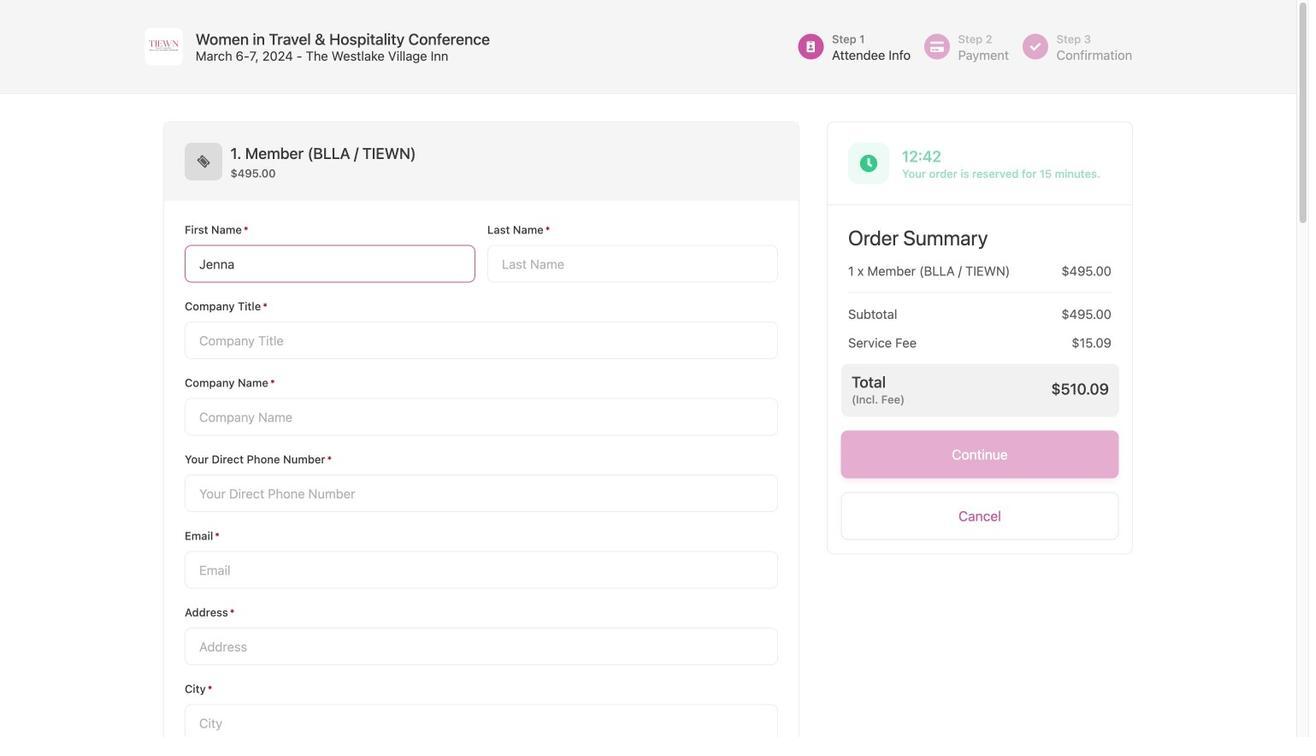 Task type: describe. For each thing, give the bounding box(es) containing it.
Address text field
[[185, 628, 778, 665]]

Your Direct Phone Number text field
[[185, 475, 778, 512]]

Last Name text field
[[487, 245, 778, 283]]

Company Name text field
[[185, 398, 778, 436]]

clock icon image
[[860, 154, 878, 173]]



Task type: locate. For each thing, give the bounding box(es) containing it.
First Name text field
[[185, 245, 476, 283]]

banner
[[0, 0, 1297, 94]]

subtotal $495.00 element
[[828, 293, 1132, 322]]

Company Title text field
[[185, 322, 778, 359]]

City text field
[[185, 704, 778, 737]]

timer
[[902, 147, 1112, 165]]

service fee $15.09 element
[[828, 322, 1132, 350]]

ticket icon image
[[197, 155, 210, 168]]

Email text field
[[185, 551, 778, 589]]



